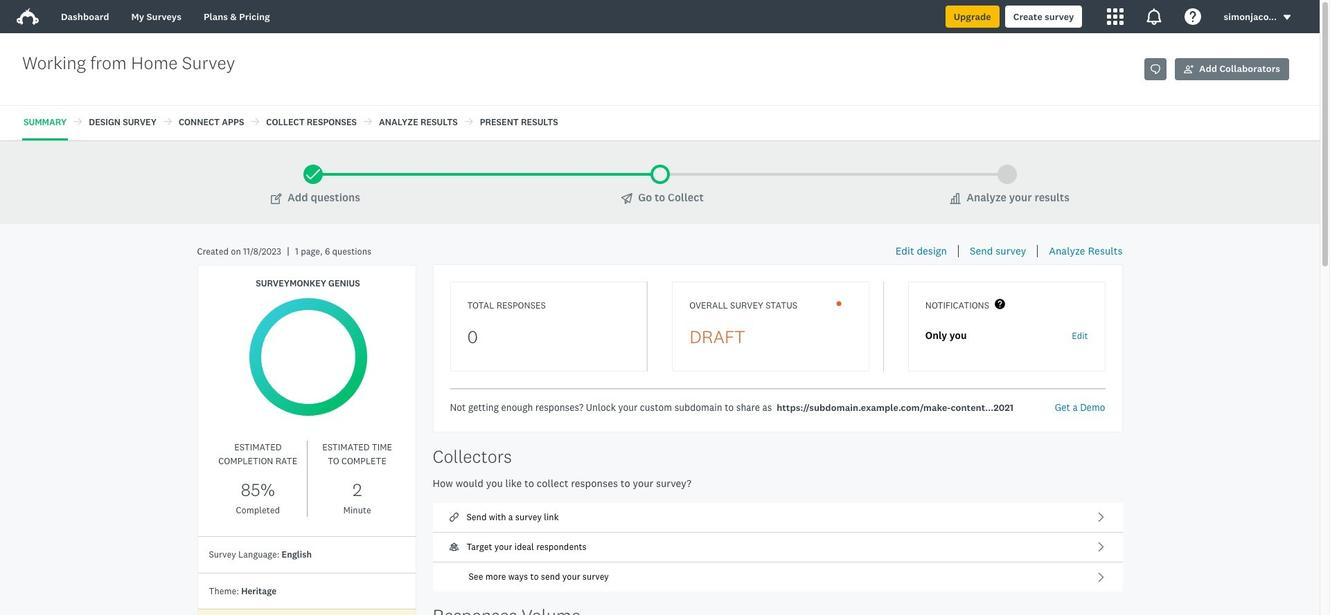 Task type: describe. For each thing, give the bounding box(es) containing it.
pencilbox image
[[271, 193, 282, 204]]

notification center icon image
[[1146, 8, 1163, 25]]

chevronright image
[[1096, 573, 1106, 583]]

this link opens in a new tab image
[[1151, 64, 1161, 74]]

1 brand logo image from the top
[[17, 6, 39, 28]]

chartbarvert image
[[950, 193, 961, 204]]

check image
[[306, 164, 320, 186]]

chevronright image for link image
[[1096, 513, 1106, 523]]



Task type: vqa. For each thing, say whether or not it's contained in the screenshot.
1st Products Icon from the right
no



Task type: locate. For each thing, give the bounding box(es) containing it.
chevronright image
[[1096, 513, 1106, 523], [1096, 543, 1106, 553]]

chevronright image for usersgroup image
[[1096, 543, 1106, 553]]

1 chevronright image from the top
[[1096, 513, 1106, 523]]

0 vertical spatial chevronright image
[[1096, 513, 1106, 523]]

1 vertical spatial chevronright image
[[1096, 543, 1106, 553]]

products icon image
[[1107, 8, 1124, 25], [1107, 8, 1124, 25]]

usersgroup image
[[449, 543, 458, 552]]

brand logo image
[[17, 6, 39, 28], [17, 8, 39, 25]]

2 chevronright image from the top
[[1096, 543, 1106, 553]]

link image
[[449, 513, 458, 522]]

dropdown arrow icon image
[[1282, 13, 1292, 22], [1284, 15, 1291, 20]]

airplane image
[[622, 193, 633, 204]]

help icon image
[[1185, 8, 1202, 25]]

2 brand logo image from the top
[[17, 8, 39, 25]]



